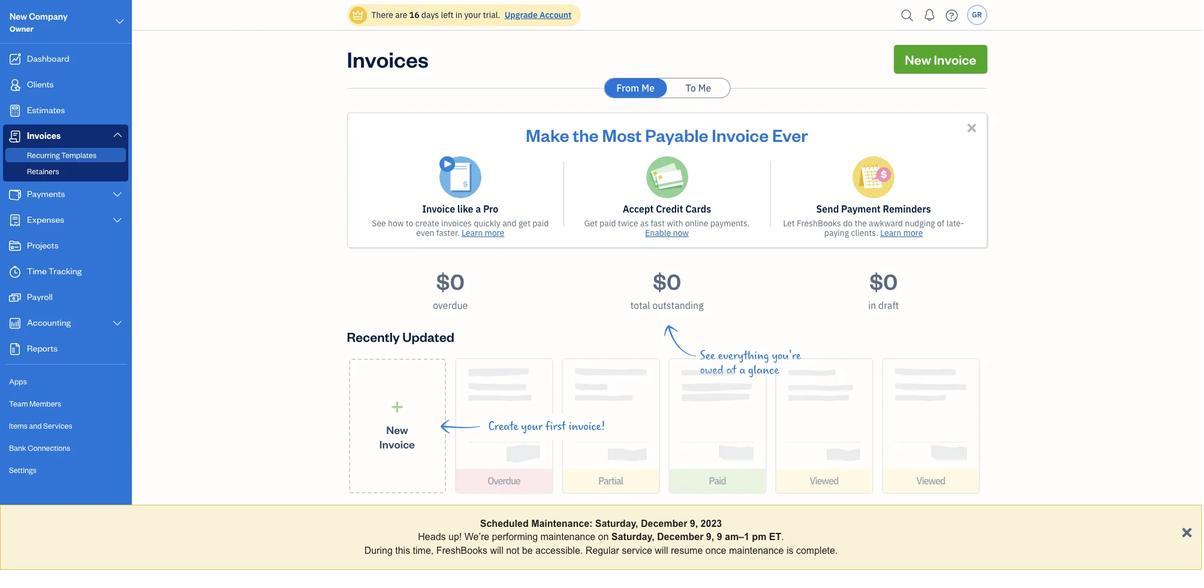 Task type: locate. For each thing, give the bounding box(es) containing it.
items
[[9, 422, 28, 431]]

0 vertical spatial your
[[464, 10, 481, 20]]

0 horizontal spatial your
[[464, 10, 481, 20]]

like
[[457, 203, 473, 215]]

2 more from the left
[[903, 228, 923, 239]]

team members link
[[3, 394, 128, 415]]

the inside let freshbooks do the awkward nudging of late- paying clients.
[[855, 218, 867, 229]]

1 horizontal spatial in
[[868, 300, 876, 312]]

2 vertical spatial new
[[386, 423, 408, 437]]

chart image
[[8, 318, 22, 330]]

chevron large down image down retainers link
[[112, 190, 123, 200]]

1 vertical spatial new invoice link
[[349, 359, 446, 494]]

new up owner
[[10, 11, 27, 22]]

expenses link
[[3, 209, 128, 233]]

$0 up outstanding
[[653, 267, 681, 296]]

invoices link
[[3, 125, 128, 148]]

see inside see everything you're owed at a glance
[[700, 350, 715, 363]]

0 vertical spatial overdue
[[433, 300, 468, 312]]

0 horizontal spatial viewed
[[810, 476, 839, 488]]

1 vertical spatial 9,
[[706, 533, 714, 543]]

recently updated
[[347, 329, 454, 345]]

client image
[[8, 79, 22, 91]]

projects link
[[3, 234, 128, 259]]

this
[[395, 546, 410, 556]]

me right from
[[642, 82, 655, 94]]

0 horizontal spatial learn more
[[462, 228, 504, 239]]

more down pro in the top left of the page
[[485, 228, 504, 239]]

your
[[464, 10, 481, 20], [521, 420, 543, 434]]

0 horizontal spatial and
[[29, 422, 42, 431]]

1 horizontal spatial and
[[503, 218, 517, 229]]

chevron large down image down the 'payments' link
[[112, 216, 123, 225]]

days
[[421, 10, 439, 20]]

learn more down pro in the top left of the page
[[462, 228, 504, 239]]

2 $0 from the left
[[653, 267, 681, 296]]

0 vertical spatial see
[[372, 218, 386, 229]]

regular
[[586, 546, 619, 556]]

maintenance down maintenance:
[[541, 533, 596, 543]]

new invoice down 'go to help' icon
[[905, 51, 977, 68]]

0 vertical spatial chevron large down image
[[114, 14, 125, 29]]

1 vertical spatial invoices
[[27, 130, 61, 142]]

2 learn more from the left
[[880, 228, 923, 239]]

chevron large down image down payroll link
[[112, 319, 123, 329]]

2 horizontal spatial $0
[[870, 267, 898, 296]]

invoices
[[347, 45, 429, 73], [27, 130, 61, 142], [370, 515, 419, 532]]

me
[[642, 82, 655, 94], [698, 82, 711, 94]]

$0 inside $0 total outstanding
[[653, 267, 681, 296]]

0 horizontal spatial new invoice link
[[349, 359, 446, 494]]

new down search icon
[[905, 51, 931, 68]]

$0 inside $0 in draft
[[870, 267, 898, 296]]

0 horizontal spatial the
[[573, 124, 599, 146]]

1 horizontal spatial new invoice link
[[894, 45, 987, 74]]

see everything you're owed at a glance
[[700, 350, 801, 378]]

awkward
[[869, 218, 903, 229]]

me for to me
[[698, 82, 711, 94]]

1 vertical spatial see
[[700, 350, 715, 363]]

invoice up create
[[422, 203, 455, 215]]

templates
[[61, 151, 97, 160]]

estimates
[[27, 104, 65, 116]]

overdue up 'scheduled'
[[488, 476, 521, 488]]

invoice down 'go to help' icon
[[934, 51, 977, 68]]

more for send payment reminders
[[903, 228, 923, 239]]

1 horizontal spatial learn
[[880, 228, 902, 239]]

viewed
[[810, 476, 839, 488], [917, 476, 945, 488]]

0 vertical spatial chevron large down image
[[112, 190, 123, 200]]

payable
[[645, 124, 709, 146]]

$0 in draft
[[868, 267, 899, 312]]

chevron large down image
[[114, 14, 125, 29], [112, 130, 123, 140]]

in right left
[[456, 10, 462, 20]]

payment
[[841, 203, 881, 215]]

maintenance
[[541, 533, 596, 543], [729, 546, 784, 556]]

saturday,
[[595, 519, 638, 529], [612, 533, 655, 543]]

new invoice link
[[894, 45, 987, 74], [349, 359, 446, 494]]

clients
[[27, 79, 54, 90]]

1 vertical spatial in
[[868, 300, 876, 312]]

money image
[[8, 292, 22, 304]]

the
[[573, 124, 599, 146], [855, 218, 867, 229]]

1 horizontal spatial learn more
[[880, 228, 923, 239]]

will right service at right bottom
[[655, 546, 668, 556]]

0 vertical spatial new invoice link
[[894, 45, 987, 74]]

0 horizontal spatial will
[[490, 546, 504, 556]]

2 me from the left
[[698, 82, 711, 94]]

once
[[706, 546, 726, 556]]

1 horizontal spatial new
[[386, 423, 408, 437]]

0 horizontal spatial more
[[485, 228, 504, 239]]

1 horizontal spatial maintenance
[[729, 546, 784, 556]]

in left draft
[[868, 300, 876, 312]]

1 chevron large down image from the top
[[112, 190, 123, 200]]

invoice
[[934, 51, 977, 68], [712, 124, 769, 146], [422, 203, 455, 215], [379, 437, 415, 451]]

see inside see how to create invoices quickly and get paid even faster.
[[372, 218, 386, 229]]

1 vertical spatial new invoice
[[379, 423, 415, 451]]

see left how
[[372, 218, 386, 229]]

1 learn more from the left
[[462, 228, 504, 239]]

0 horizontal spatial see
[[372, 218, 386, 229]]

1 vertical spatial overdue
[[488, 476, 521, 488]]

see for see how to create invoices quickly and get paid even faster.
[[372, 218, 386, 229]]

new invoice link for create your first invoice!
[[349, 359, 446, 494]]

overdue up 'updated'
[[433, 300, 468, 312]]

the left the most
[[573, 124, 599, 146]]

on
[[598, 533, 609, 543]]

invoice left ever
[[712, 124, 769, 146]]

learn right faster.
[[462, 228, 483, 239]]

trial.
[[483, 10, 500, 20]]

invoices down there
[[347, 45, 429, 73]]

we're
[[465, 533, 489, 543]]

december
[[641, 519, 687, 529], [657, 533, 704, 543]]

0 horizontal spatial 9,
[[690, 519, 698, 529]]

pro
[[483, 203, 499, 215]]

$0 down faster.
[[436, 267, 465, 296]]

bank connections
[[9, 444, 70, 453]]

accept credit cards get paid twice as fast with online payments. enable now
[[584, 203, 750, 239]]

bank connections link
[[3, 438, 128, 459]]

$0 inside $0 overdue
[[436, 267, 465, 296]]

new invoice down plus icon
[[379, 423, 415, 451]]

1 horizontal spatial overdue
[[488, 476, 521, 488]]

project image
[[8, 240, 22, 252]]

upgrade account link
[[502, 10, 572, 20]]

me right to
[[698, 82, 711, 94]]

2 chevron large down image from the top
[[112, 216, 123, 225]]

invoice!
[[569, 420, 605, 434]]

$0 up draft
[[870, 267, 898, 296]]

1 vertical spatial your
[[521, 420, 543, 434]]

2 vertical spatial chevron large down image
[[112, 319, 123, 329]]

everything
[[718, 350, 769, 363]]

0 horizontal spatial paid
[[533, 218, 549, 229]]

learn right the clients. on the right top
[[880, 228, 902, 239]]

the right the do
[[855, 218, 867, 229]]

time,
[[413, 546, 434, 556]]

0 vertical spatial maintenance
[[541, 533, 596, 543]]

0 vertical spatial a
[[476, 203, 481, 215]]

a left pro in the top left of the page
[[476, 203, 481, 215]]

freshbooks down up!
[[436, 546, 488, 556]]

not
[[506, 546, 520, 556]]

chevron large down image
[[112, 190, 123, 200], [112, 216, 123, 225], [112, 319, 123, 329]]

owed
[[700, 364, 724, 378]]

0 vertical spatial the
[[573, 124, 599, 146]]

your left "first" in the bottom of the page
[[521, 420, 543, 434]]

3 chevron large down image from the top
[[112, 319, 123, 329]]

partial
[[598, 476, 623, 488]]

paid right get
[[600, 218, 616, 229]]

1 learn from the left
[[462, 228, 483, 239]]

1 horizontal spatial will
[[655, 546, 668, 556]]

1 viewed from the left
[[810, 476, 839, 488]]

and left the get
[[503, 218, 517, 229]]

0 vertical spatial 9,
[[690, 519, 698, 529]]

new down plus icon
[[386, 423, 408, 437]]

×
[[1182, 520, 1193, 543]]

saturday, up on
[[595, 519, 638, 529]]

0 horizontal spatial in
[[456, 10, 462, 20]]

2 learn from the left
[[880, 228, 902, 239]]

see up owed
[[700, 350, 715, 363]]

items and services
[[9, 422, 72, 431]]

more for invoice like a pro
[[485, 228, 504, 239]]

let freshbooks do the awkward nudging of late- paying clients.
[[783, 218, 964, 239]]

see
[[372, 218, 386, 229], [700, 350, 715, 363]]

invoices inside "link"
[[27, 130, 61, 142]]

notifications image
[[920, 3, 939, 27]]

1 vertical spatial chevron large down image
[[112, 216, 123, 225]]

9, left 2023
[[690, 519, 698, 529]]

see for see everything you're owed at a glance
[[700, 350, 715, 363]]

get
[[519, 218, 531, 229]]

1 horizontal spatial $0
[[653, 267, 681, 296]]

make the most payable invoice ever
[[526, 124, 808, 146]]

your left trial.
[[464, 10, 481, 20]]

items and services link
[[3, 416, 128, 437]]

send
[[816, 203, 839, 215]]

1 vertical spatial a
[[739, 364, 745, 378]]

1 me from the left
[[642, 82, 655, 94]]

0 horizontal spatial $0
[[436, 267, 465, 296]]

all invoices
[[352, 515, 419, 532]]

1 more from the left
[[485, 228, 504, 239]]

services
[[43, 422, 72, 431]]

more down reminders
[[903, 228, 923, 239]]

1 horizontal spatial paid
[[600, 218, 616, 229]]

cards
[[686, 203, 711, 215]]

0 horizontal spatial learn
[[462, 228, 483, 239]]

new inside new company owner
[[10, 11, 27, 22]]

go to help image
[[942, 6, 962, 24]]

will left not
[[490, 546, 504, 556]]

1 horizontal spatial freshbooks
[[797, 218, 841, 229]]

bank
[[9, 444, 26, 453]]

me for from me
[[642, 82, 655, 94]]

1 horizontal spatial new invoice
[[905, 51, 977, 68]]

invoices up this
[[370, 515, 419, 532]]

send payment reminders
[[816, 203, 931, 215]]

enable
[[645, 228, 671, 239]]

freshbooks image
[[56, 552, 76, 566]]

0 vertical spatial freshbooks
[[797, 218, 841, 229]]

0 vertical spatial saturday,
[[595, 519, 638, 529]]

timer image
[[8, 266, 22, 278]]

paid inside see how to create invoices quickly and get paid even faster.
[[533, 218, 549, 229]]

online
[[685, 218, 708, 229]]

make
[[526, 124, 569, 146]]

freshbooks down send
[[797, 218, 841, 229]]

1 will from the left
[[490, 546, 504, 556]]

1 vertical spatial freshbooks
[[436, 546, 488, 556]]

0 horizontal spatial new
[[10, 11, 27, 22]]

upgrade
[[505, 10, 538, 20]]

0 vertical spatial new
[[10, 11, 27, 22]]

saturday, up service at right bottom
[[612, 533, 655, 543]]

during
[[364, 546, 393, 556]]

1 horizontal spatial the
[[855, 218, 867, 229]]

3 $0 from the left
[[870, 267, 898, 296]]

1 horizontal spatial me
[[698, 82, 711, 94]]

accessible.
[[536, 546, 583, 556]]

1 vertical spatial chevron large down image
[[112, 130, 123, 140]]

1 horizontal spatial viewed
[[917, 476, 945, 488]]

2 horizontal spatial new
[[905, 51, 931, 68]]

0 vertical spatial new invoice
[[905, 51, 977, 68]]

reminders
[[883, 203, 931, 215]]

0 vertical spatial and
[[503, 218, 517, 229]]

0 vertical spatial in
[[456, 10, 462, 20]]

estimate image
[[8, 105, 22, 117]]

1 vertical spatial december
[[657, 533, 704, 543]]

paid up 2023
[[709, 476, 726, 488]]

learn more for reminders
[[880, 228, 923, 239]]

recurring templates
[[27, 151, 97, 160]]

a right at
[[739, 364, 745, 378]]

payments
[[27, 188, 65, 200]]

1 horizontal spatial see
[[700, 350, 715, 363]]

retainers
[[27, 167, 59, 176]]

create
[[488, 420, 518, 434]]

1 vertical spatial the
[[855, 218, 867, 229]]

scheduled
[[480, 519, 529, 529]]

0 horizontal spatial freshbooks
[[436, 546, 488, 556]]

gr
[[972, 10, 982, 19]]

faster.
[[436, 228, 460, 239]]

$0 for $0 in draft
[[870, 267, 898, 296]]

1 horizontal spatial a
[[739, 364, 745, 378]]

paid right the get
[[533, 218, 549, 229]]

invoices up recurring
[[27, 130, 61, 142]]

chevron large down image inside expenses link
[[112, 216, 123, 225]]

0 horizontal spatial new invoice
[[379, 423, 415, 451]]

2 vertical spatial invoices
[[370, 515, 419, 532]]

create your first invoice!
[[488, 420, 605, 434]]

0 horizontal spatial me
[[642, 82, 655, 94]]

of
[[937, 218, 945, 229]]

maintenance down the pm
[[729, 546, 784, 556]]

2023
[[701, 519, 722, 529]]

and right items
[[29, 422, 42, 431]]

heads
[[418, 533, 446, 543]]

learn more down reminders
[[880, 228, 923, 239]]

9, left 9
[[706, 533, 714, 543]]

1 $0 from the left
[[436, 267, 465, 296]]

1 horizontal spatial more
[[903, 228, 923, 239]]

time tracking link
[[3, 260, 128, 285]]

1 vertical spatial and
[[29, 422, 42, 431]]



Task type: vqa. For each thing, say whether or not it's contained in the screenshot.
Items and Services
yes



Task type: describe. For each thing, give the bounding box(es) containing it.
recently
[[347, 329, 400, 345]]

1 vertical spatial maintenance
[[729, 546, 784, 556]]

pm
[[752, 533, 767, 543]]

settings
[[9, 466, 36, 476]]

payroll
[[27, 291, 53, 303]]

from
[[617, 82, 639, 94]]

see how to create invoices quickly and get paid even faster.
[[372, 218, 549, 239]]

0 horizontal spatial maintenance
[[541, 533, 596, 543]]

even
[[416, 228, 434, 239]]

freshbooks inside scheduled maintenance: saturday, december 9, 2023 heads up! we're performing maintenance on saturday, december 9, 9 am–1 pm et . during this time, freshbooks will not be accessible. regular service will resume once maintenance is complete.
[[436, 546, 488, 556]]

.
[[781, 533, 784, 543]]

create
[[415, 218, 439, 229]]

2 viewed from the left
[[917, 476, 945, 488]]

chevron large down image for payments
[[112, 190, 123, 200]]

invoice image
[[8, 131, 22, 143]]

× dialog
[[0, 506, 1202, 571]]

new invoice link for invoices
[[894, 45, 987, 74]]

plus image
[[390, 401, 404, 413]]

there are 16 days left in your trial. upgrade account
[[371, 10, 572, 20]]

let
[[783, 218, 795, 229]]

dashboard
[[27, 53, 69, 64]]

from me link
[[604, 79, 667, 98]]

up!
[[449, 533, 462, 543]]

0 horizontal spatial overdue
[[433, 300, 468, 312]]

scheduled maintenance: saturday, december 9, 2023 heads up! we're performing maintenance on saturday, december 9, 9 am–1 pm et . during this time, freshbooks will not be accessible. regular service will resume once maintenance is complete.
[[364, 519, 838, 556]]

report image
[[8, 344, 22, 356]]

2 will from the left
[[655, 546, 668, 556]]

accept credit cards image
[[646, 157, 688, 198]]

× button
[[1182, 520, 1193, 543]]

payroll link
[[3, 286, 128, 311]]

apps
[[9, 377, 27, 387]]

close image
[[965, 121, 979, 135]]

0 vertical spatial invoices
[[347, 45, 429, 73]]

9
[[717, 533, 722, 543]]

retainers link
[[5, 164, 126, 179]]

nudging
[[905, 218, 935, 229]]

ever
[[772, 124, 808, 146]]

1 horizontal spatial 9,
[[706, 533, 714, 543]]

credit
[[656, 203, 683, 215]]

as
[[640, 218, 649, 229]]

$0 total outstanding
[[630, 267, 704, 312]]

$0 for $0 total outstanding
[[653, 267, 681, 296]]

and inside see how to create invoices quickly and get paid even faster.
[[503, 218, 517, 229]]

to
[[686, 82, 696, 94]]

recurring templates link
[[5, 148, 126, 163]]

first
[[545, 420, 566, 434]]

updated
[[402, 329, 454, 345]]

invoice like a pro
[[422, 203, 499, 215]]

search image
[[898, 6, 917, 24]]

clients.
[[851, 228, 878, 239]]

with
[[667, 218, 683, 229]]

you're
[[772, 350, 801, 363]]

there
[[371, 10, 393, 20]]

projects
[[27, 240, 59, 251]]

owner
[[10, 24, 33, 34]]

be
[[522, 546, 533, 556]]

paid inside accept credit cards get paid twice as fast with online payments. enable now
[[600, 218, 616, 229]]

dashboard image
[[8, 53, 22, 65]]

to
[[406, 218, 413, 229]]

reports
[[27, 343, 58, 354]]

and inside "main" element
[[29, 422, 42, 431]]

1 horizontal spatial your
[[521, 420, 543, 434]]

expenses
[[27, 214, 64, 225]]

invoice like a pro image
[[439, 157, 481, 198]]

maintenance:
[[531, 519, 593, 529]]

most
[[602, 124, 642, 146]]

all
[[352, 515, 368, 532]]

invoice down plus icon
[[379, 437, 415, 451]]

freshbooks inside let freshbooks do the awkward nudging of late- paying clients.
[[797, 218, 841, 229]]

company
[[29, 11, 68, 22]]

2 horizontal spatial paid
[[709, 476, 726, 488]]

16
[[409, 10, 419, 20]]

payment image
[[8, 189, 22, 201]]

total
[[630, 300, 650, 312]]

chevron large down image for accounting
[[112, 319, 123, 329]]

payments link
[[3, 183, 128, 207]]

time
[[27, 266, 47, 277]]

crown image
[[352, 9, 364, 21]]

dashboard link
[[3, 47, 128, 72]]

new inside new invoice
[[386, 423, 408, 437]]

in inside $0 in draft
[[868, 300, 876, 312]]

a inside see everything you're owed at a glance
[[739, 364, 745, 378]]

Search text field
[[745, 513, 853, 532]]

performing
[[492, 533, 538, 543]]

learn for a
[[462, 228, 483, 239]]

1 vertical spatial saturday,
[[612, 533, 655, 543]]

chevron large down image for expenses
[[112, 216, 123, 225]]

expense image
[[8, 215, 22, 227]]

main element
[[0, 0, 162, 571]]

team members
[[9, 399, 61, 409]]

to me
[[686, 82, 711, 94]]

to me link
[[667, 79, 730, 98]]

1 vertical spatial new
[[905, 51, 931, 68]]

0 vertical spatial december
[[641, 519, 687, 529]]

account
[[540, 10, 572, 20]]

send payment reminders image
[[853, 157, 895, 198]]

$0 overdue
[[433, 267, 468, 312]]

connections
[[28, 444, 70, 453]]

$0 for $0 overdue
[[436, 267, 465, 296]]

clients link
[[3, 73, 128, 98]]

invoices
[[441, 218, 472, 229]]

draft
[[879, 300, 899, 312]]

learn more for a
[[462, 228, 504, 239]]

do
[[843, 218, 853, 229]]

at
[[726, 364, 737, 378]]

tracking
[[48, 266, 82, 277]]

how
[[388, 218, 404, 229]]

0 horizontal spatial a
[[476, 203, 481, 215]]

is
[[787, 546, 794, 556]]

recurring
[[27, 151, 60, 160]]

estimates link
[[3, 99, 128, 124]]

accounting
[[27, 317, 71, 329]]

team
[[9, 399, 28, 409]]

glance
[[748, 364, 779, 378]]

et
[[769, 533, 781, 543]]

learn for reminders
[[880, 228, 902, 239]]

paying
[[824, 228, 849, 239]]

get
[[584, 218, 598, 229]]

left
[[441, 10, 454, 20]]

twice
[[618, 218, 638, 229]]

accept
[[623, 203, 654, 215]]



